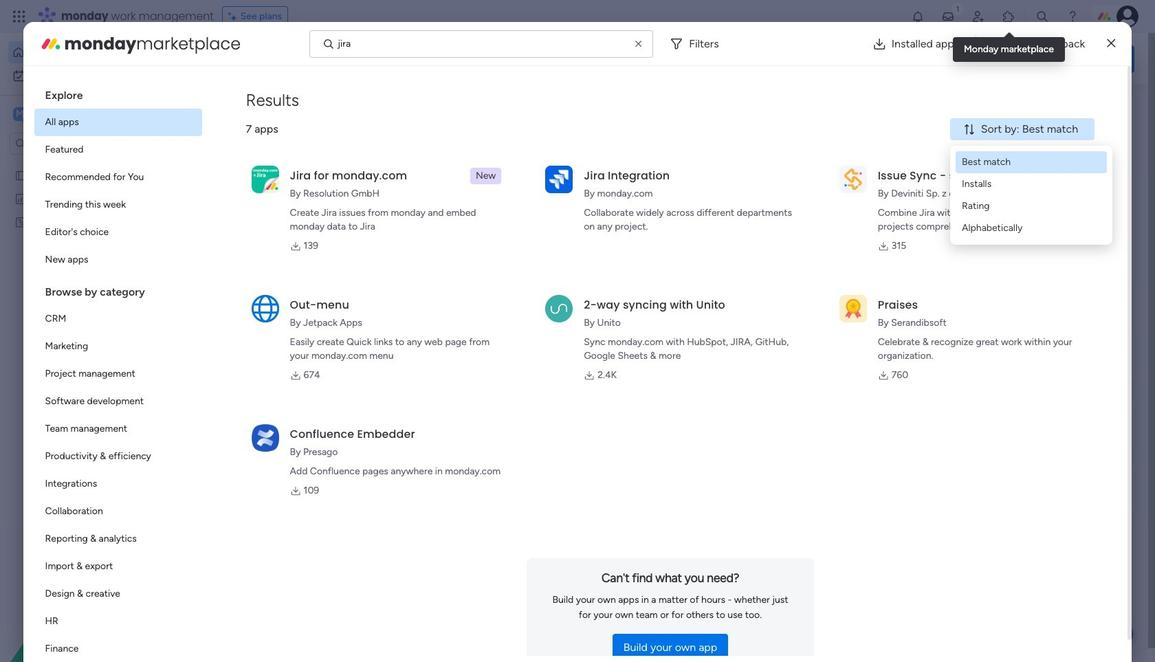 Task type: describe. For each thing, give the bounding box(es) containing it.
templates image image
[[941, 104, 1122, 199]]

v2 user feedback image
[[940, 51, 950, 67]]

quick search results list box
[[213, 129, 895, 311]]

notifications image
[[911, 10, 925, 23]]

component image
[[618, 578, 630, 590]]

getting started element
[[928, 328, 1135, 383]]

workspace selection element
[[13, 106, 115, 124]]

invite members image
[[972, 10, 986, 23]]

1 horizontal spatial lottie animation element
[[539, 33, 926, 85]]

2 heading from the top
[[34, 274, 202, 305]]

public board image
[[14, 168, 28, 182]]

1 element
[[351, 327, 368, 344]]

1 vertical spatial workspace image
[[575, 557, 608, 590]]

select product image
[[12, 10, 26, 23]]

public dashboard image
[[14, 192, 28, 205]]

1 vertical spatial lottie animation element
[[0, 523, 175, 662]]

1 horizontal spatial lottie animation image
[[539, 33, 926, 85]]

workspace image inside "element"
[[13, 107, 27, 122]]

jacob simon image
[[1117, 6, 1139, 28]]



Task type: locate. For each thing, give the bounding box(es) containing it.
v2 bolt switch image
[[1047, 51, 1055, 66]]

help center element
[[928, 394, 1135, 449]]

0 horizontal spatial lottie animation image
[[0, 523, 175, 662]]

Search in workspace field
[[29, 136, 115, 152]]

0 vertical spatial heading
[[34, 77, 202, 109]]

monday marketplace image
[[1002, 10, 1016, 23]]

dapulse x slim image
[[1108, 35, 1116, 52]]

workspace image up public board icon
[[13, 107, 27, 122]]

heading
[[34, 77, 202, 109], [34, 274, 202, 305]]

0 horizontal spatial workspace image
[[13, 107, 27, 122]]

update feed image
[[942, 10, 955, 23]]

monday marketplace image
[[40, 33, 62, 55]]

option
[[8, 41, 167, 63], [8, 65, 167, 87], [34, 109, 202, 136], [34, 136, 202, 164], [0, 163, 175, 165], [34, 164, 202, 191], [34, 191, 202, 219], [34, 219, 202, 246], [34, 246, 202, 274], [34, 305, 202, 333], [34, 333, 202, 360], [34, 360, 202, 388], [34, 388, 202, 415], [34, 415, 202, 443], [34, 443, 202, 470], [34, 470, 202, 498], [34, 498, 202, 525], [34, 525, 202, 553], [34, 553, 202, 580], [34, 580, 202, 608], [34, 608, 202, 635], [34, 635, 202, 662]]

menu menu
[[956, 151, 1107, 239]]

help image
[[1066, 10, 1080, 23]]

lottie animation element
[[539, 33, 926, 85], [0, 523, 175, 662]]

1 heading from the top
[[34, 77, 202, 109]]

0 vertical spatial lottie animation element
[[539, 33, 926, 85]]

workspace image left component image
[[575, 557, 608, 590]]

1 image
[[952, 1, 964, 16]]

0 vertical spatial workspace image
[[13, 107, 27, 122]]

1 vertical spatial lottie animation image
[[0, 523, 175, 662]]

0 vertical spatial lottie animation image
[[539, 33, 926, 85]]

see plans image
[[228, 9, 241, 24]]

app logo image
[[251, 166, 279, 193], [546, 166, 573, 193], [840, 166, 867, 193], [251, 295, 279, 322], [546, 295, 573, 322], [840, 295, 867, 322], [251, 424, 279, 452]]

1 vertical spatial heading
[[34, 274, 202, 305]]

lottie animation image
[[539, 33, 926, 85], [0, 523, 175, 662]]

search everything image
[[1036, 10, 1050, 23]]

0 horizontal spatial lottie animation element
[[0, 523, 175, 662]]

contact sales element
[[928, 460, 1135, 515]]

1 horizontal spatial workspace image
[[575, 557, 608, 590]]

list box
[[34, 77, 202, 662], [0, 161, 175, 419]]

workspace image
[[13, 107, 27, 122], [575, 557, 608, 590]]



Task type: vqa. For each thing, say whether or not it's contained in the screenshot.
the leftmost Workspace Icon
no



